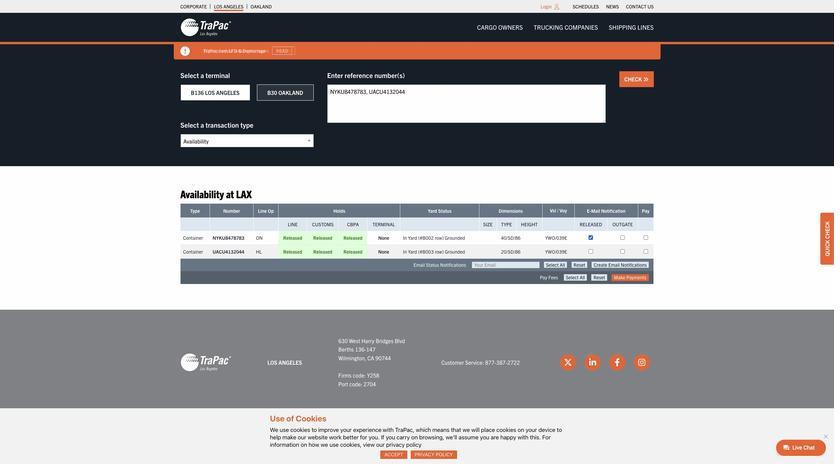 Task type: describe. For each thing, give the bounding box(es) containing it.
2 cookies from the left
[[497, 427, 517, 434]]

trapac,
[[395, 427, 415, 434]]

cargo owners link
[[472, 21, 529, 34]]

we
[[270, 427, 278, 434]]

outgate
[[613, 222, 633, 228]]

reserved.
[[330, 424, 354, 430]]

legal
[[459, 424, 472, 430]]

number
[[223, 208, 240, 214]]

improve
[[319, 427, 339, 434]]

blvd
[[395, 338, 405, 345]]

of
[[287, 415, 294, 424]]

for
[[543, 435, 551, 441]]

berths
[[339, 346, 354, 353]]

port
[[339, 381, 348, 388]]

make payments link
[[612, 275, 649, 281]]

assume
[[459, 435, 479, 441]]

mail
[[592, 208, 600, 214]]

terminal
[[373, 222, 395, 228]]

container for uacu4132044
[[183, 249, 203, 255]]

1 vertical spatial los
[[205, 89, 215, 96]]

safety & security link
[[412, 424, 455, 430]]

demurrage
[[243, 48, 266, 54]]

light image
[[555, 4, 560, 9]]

0 horizontal spatial &
[[238, 48, 242, 54]]

policy
[[407, 442, 422, 449]]

y258
[[367, 372, 380, 379]]

privacy policy link
[[411, 451, 457, 460]]

tariff link
[[516, 424, 531, 430]]

trucking companies
[[534, 23, 598, 31]]

harry
[[362, 338, 375, 345]]

footer containing 630 west harry bridges blvd
[[0, 310, 835, 437]]

means
[[433, 427, 450, 434]]

136-
[[355, 346, 367, 353]]

safety & security | legal terms & privacy | tariff
[[412, 424, 531, 430]]

lax
[[236, 187, 252, 201]]

work
[[329, 435, 342, 441]]

b136
[[191, 89, 204, 96]]

0 vertical spatial code:
[[353, 372, 366, 379]]

angeles inside footer
[[279, 359, 302, 366]]

ywo/039e for 20/sd/86
[[546, 249, 568, 255]]

los angeles image inside footer
[[180, 354, 231, 373]]

quick
[[824, 240, 831, 257]]

all
[[304, 424, 312, 430]]

for
[[360, 435, 367, 441]]

los angeles inside footer
[[268, 359, 302, 366]]

customer service: 877-387-2722
[[442, 359, 520, 366]]

lines
[[638, 23, 654, 31]]

trapac.com
[[203, 48, 228, 54]]

read for flips schedule under gate hours
[[280, 48, 292, 54]]

b136 los angeles
[[191, 89, 240, 96]]

lfd
[[229, 48, 237, 54]]

no image
[[823, 434, 830, 440]]

type
[[241, 121, 254, 129]]

877-
[[486, 359, 497, 366]]

1 your from the left
[[341, 427, 352, 434]]

90744
[[376, 355, 391, 362]]

trapac
[[355, 424, 373, 430]]

2 | from the left
[[514, 424, 515, 430]]

email status notifications
[[414, 262, 466, 268]]

none for in yard (#b003 row) grounded
[[379, 249, 390, 255]]

yard for (#b003
[[408, 249, 417, 255]]

will
[[472, 427, 480, 434]]

1 you from the left
[[386, 435, 395, 441]]

payments
[[627, 275, 647, 281]]

privacy inside footer
[[494, 424, 512, 430]]

flips
[[203, 48, 213, 54]]

1 vertical spatial with
[[518, 435, 529, 441]]

terminal
[[206, 71, 230, 80]]

corporate
[[180, 3, 207, 9]]

1 vertical spatial code:
[[350, 381, 363, 388]]

solid image inside check button
[[644, 77, 649, 82]]

1 horizontal spatial type
[[501, 222, 512, 228]]

quick check link
[[821, 213, 835, 265]]

all rights reserved. trapac llc © 2023
[[304, 424, 398, 430]]

availability at lax
[[180, 187, 252, 201]]

0 vertical spatial angeles
[[224, 3, 244, 9]]

view
[[363, 442, 375, 449]]

0 vertical spatial solid image
[[180, 47, 190, 56]]

ca
[[368, 355, 374, 362]]

2 to from the left
[[557, 427, 562, 434]]

policy
[[436, 452, 453, 458]]

shipping lines
[[609, 23, 654, 31]]

1 los angeles image from the top
[[180, 18, 231, 37]]

a for transaction
[[201, 121, 204, 129]]

wilmington,
[[339, 355, 366, 362]]

1 horizontal spatial check
[[824, 222, 831, 239]]

select a terminal
[[180, 71, 230, 80]]

line for line op
[[258, 208, 267, 214]]

website
[[308, 435, 328, 441]]

llc
[[374, 424, 381, 430]]

1 horizontal spatial on
[[412, 435, 418, 441]]

20/sd/86
[[501, 249, 521, 255]]

menu bar inside "banner"
[[472, 21, 660, 34]]

you.
[[369, 435, 380, 441]]

service:
[[466, 359, 484, 366]]

1 cookies from the left
[[291, 427, 310, 434]]

us
[[648, 3, 654, 9]]

2 vertical spatial los
[[268, 359, 277, 366]]

west
[[349, 338, 360, 345]]

quick check
[[824, 222, 831, 257]]

2 horizontal spatial &
[[490, 424, 493, 430]]

read link for flips schedule under gate hours
[[276, 47, 295, 55]]

1 vertical spatial oakland
[[279, 89, 303, 96]]

147
[[367, 346, 376, 353]]

trucking companies link
[[529, 21, 604, 34]]

enter reference number(s)
[[327, 71, 405, 80]]

companies
[[565, 23, 598, 31]]

40/sd/86
[[501, 235, 521, 241]]

cargo owners
[[477, 23, 523, 31]]

fees
[[549, 275, 558, 281]]

los angeles link
[[214, 2, 244, 11]]

security
[[434, 424, 455, 430]]

in yard (#b002 row) grounded
[[403, 235, 465, 241]]

we'll
[[446, 435, 457, 441]]

read for trapac.com lfd & demurrage
[[276, 48, 288, 54]]

place
[[481, 427, 495, 434]]

use of cookies we use cookies to improve your experience with trapac, which means that we will place cookies on your device to help make our website work better for you. if you carry on browsing, we'll assume you are happy with this. for information on how we use cookies, view our privacy policy
[[270, 415, 562, 449]]

login
[[541, 3, 552, 9]]



Task type: locate. For each thing, give the bounding box(es) containing it.
to right device
[[557, 427, 562, 434]]

line for line
[[288, 222, 298, 228]]

387-
[[497, 359, 508, 366]]

information
[[270, 442, 299, 449]]

type
[[190, 208, 200, 214], [501, 222, 512, 228]]

make
[[614, 275, 626, 281]]

0 vertical spatial on
[[518, 427, 525, 434]]

2 horizontal spatial on
[[518, 427, 525, 434]]

1 horizontal spatial los angeles
[[268, 359, 302, 366]]

vsl
[[550, 208, 556, 214]]

2 your from the left
[[526, 427, 537, 434]]

1 horizontal spatial we
[[463, 427, 470, 434]]

0 vertical spatial a
[[201, 71, 204, 80]]

0 horizontal spatial we
[[321, 442, 328, 449]]

a
[[201, 71, 204, 80], [201, 121, 204, 129]]

use
[[270, 415, 285, 424]]

0 vertical spatial grounded
[[445, 235, 465, 241]]

1 ywo/039e from the top
[[546, 235, 568, 241]]

1 vertical spatial ywo/039e
[[546, 249, 568, 255]]

| left the legal in the bottom right of the page
[[456, 424, 458, 430]]

0 vertical spatial use
[[280, 427, 289, 434]]

container for nyku8478783
[[183, 235, 203, 241]]

0 vertical spatial privacy
[[494, 424, 512, 430]]

1 horizontal spatial pay
[[642, 208, 650, 214]]

0 horizontal spatial type
[[190, 208, 200, 214]]

on left device
[[518, 427, 525, 434]]

1 to from the left
[[312, 427, 317, 434]]

1 read from the left
[[276, 48, 288, 54]]

hours
[[257, 48, 269, 54]]

0 horizontal spatial to
[[312, 427, 317, 434]]

2 grounded from the top
[[445, 249, 465, 255]]

read
[[276, 48, 288, 54], [280, 48, 292, 54]]

1 row) from the top
[[435, 235, 444, 241]]

shipping
[[609, 23, 637, 31]]

e-mail notification
[[587, 208, 626, 214]]

news link
[[606, 2, 619, 11]]

1 vertical spatial use
[[330, 442, 339, 449]]

yard for (#b002
[[408, 235, 417, 241]]

grounded up in yard (#b003 row) grounded
[[445, 235, 465, 241]]

you
[[386, 435, 395, 441], [480, 435, 490, 441]]

terms
[[473, 424, 489, 430]]

0 horizontal spatial our
[[298, 435, 307, 441]]

0 horizontal spatial line
[[258, 208, 267, 214]]

1 horizontal spatial with
[[518, 435, 529, 441]]

|
[[456, 424, 458, 430], [514, 424, 515, 430]]

banner containing cargo owners
[[0, 13, 835, 60]]

transaction
[[206, 121, 239, 129]]

your up this.
[[526, 427, 537, 434]]

0 vertical spatial status
[[438, 208, 452, 214]]

2 vertical spatial on
[[301, 442, 307, 449]]

status for email
[[426, 262, 439, 268]]

schedules link
[[573, 2, 599, 11]]

1 vertical spatial type
[[501, 222, 512, 228]]

pay fees
[[540, 275, 558, 281]]

in left (#b002
[[403, 235, 407, 241]]

footer
[[0, 310, 835, 437]]

2 ywo/039e from the top
[[546, 249, 568, 255]]

row) for (#b002
[[435, 235, 444, 241]]

0 horizontal spatial use
[[280, 427, 289, 434]]

we up assume
[[463, 427, 470, 434]]

contact us
[[626, 3, 654, 9]]

on left how
[[301, 442, 307, 449]]

0 vertical spatial we
[[463, 427, 470, 434]]

reference
[[345, 71, 373, 80]]

1 horizontal spatial cookies
[[497, 427, 517, 434]]

2 in from the top
[[403, 249, 407, 255]]

our down all
[[298, 435, 307, 441]]

0 vertical spatial los
[[214, 3, 222, 9]]

1 vertical spatial grounded
[[445, 249, 465, 255]]

cookies up happy on the bottom right of page
[[497, 427, 517, 434]]

type down availability
[[190, 208, 200, 214]]

line left op
[[258, 208, 267, 214]]

2 row) from the top
[[435, 249, 444, 255]]

none for in yard (#b002 row) grounded
[[379, 235, 390, 241]]

privacy up happy on the bottom right of page
[[494, 424, 512, 430]]

tariff
[[516, 424, 531, 430]]

1 vertical spatial our
[[376, 442, 385, 449]]

status up in yard (#b002 row) grounded
[[438, 208, 452, 214]]

code: right port
[[350, 381, 363, 388]]

0 horizontal spatial |
[[456, 424, 458, 430]]

1 horizontal spatial |
[[514, 424, 515, 430]]

2 vertical spatial yard
[[408, 249, 417, 255]]

code: up 2704
[[353, 372, 366, 379]]

gate
[[247, 48, 256, 54]]

angeles
[[224, 3, 244, 9], [216, 89, 240, 96], [279, 359, 302, 366]]

0 vertical spatial check
[[625, 76, 644, 83]]

1 horizontal spatial your
[[526, 427, 537, 434]]

pay for pay fees
[[540, 275, 548, 281]]

2 container from the top
[[183, 249, 203, 255]]

1 horizontal spatial line
[[288, 222, 298, 228]]

1 read link from the left
[[272, 47, 292, 55]]

check
[[625, 76, 644, 83], [824, 222, 831, 239]]

pay for pay
[[642, 208, 650, 214]]

1 vertical spatial check
[[824, 222, 831, 239]]

menu bar up the shipping on the right top of page
[[570, 2, 658, 11]]

corporate link
[[180, 2, 207, 11]]

2704
[[364, 381, 376, 388]]

with up if at the bottom left of page
[[383, 427, 394, 434]]

1 horizontal spatial &
[[429, 424, 433, 430]]

that
[[451, 427, 461, 434]]

1 vertical spatial los angeles
[[268, 359, 302, 366]]

2 read from the left
[[280, 48, 292, 54]]

oakland link
[[251, 2, 272, 11]]

0 vertical spatial with
[[383, 427, 394, 434]]

in for in yard (#b002 row) grounded
[[403, 235, 407, 241]]

1 horizontal spatial to
[[557, 427, 562, 434]]

2 select from the top
[[180, 121, 199, 129]]

your up better on the left bottom of page
[[341, 427, 352, 434]]

b30 oakland
[[267, 89, 303, 96]]

2 a from the top
[[201, 121, 204, 129]]

None button
[[544, 262, 567, 268], [572, 262, 588, 268], [592, 262, 649, 268], [564, 275, 587, 281], [592, 275, 608, 281], [544, 262, 567, 268], [572, 262, 588, 268], [592, 262, 649, 268], [564, 275, 587, 281], [592, 275, 608, 281]]

0 horizontal spatial cookies
[[291, 427, 310, 434]]

bridges
[[376, 338, 394, 345]]

None checkbox
[[644, 236, 648, 240], [589, 250, 594, 254], [621, 250, 625, 254], [644, 236, 648, 240], [589, 250, 594, 254], [621, 250, 625, 254]]

trapac.com lfd & demurrage
[[203, 48, 266, 54]]

select for select a terminal
[[180, 71, 199, 80]]

&
[[238, 48, 242, 54], [429, 424, 433, 430], [490, 424, 493, 430]]

firms
[[339, 372, 352, 379]]

los angeles image
[[180, 18, 231, 37], [180, 354, 231, 373]]

news
[[606, 3, 619, 9]]

a left transaction
[[201, 121, 204, 129]]

0 vertical spatial los angeles image
[[180, 18, 231, 37]]

1 vertical spatial we
[[321, 442, 328, 449]]

1 container from the top
[[183, 235, 203, 241]]

0 vertical spatial our
[[298, 435, 307, 441]]

1 horizontal spatial privacy
[[494, 424, 512, 430]]

2 you from the left
[[480, 435, 490, 441]]

1 vertical spatial a
[[201, 121, 204, 129]]

this.
[[530, 435, 541, 441]]

grounded
[[445, 235, 465, 241], [445, 249, 465, 255]]

0 horizontal spatial solid image
[[180, 47, 190, 56]]

status down in yard (#b003 row) grounded
[[426, 262, 439, 268]]

1 horizontal spatial use
[[330, 442, 339, 449]]

1 vertical spatial none
[[379, 249, 390, 255]]

type up 40/sd/86
[[501, 222, 512, 228]]

2 los angeles image from the top
[[180, 354, 231, 373]]

1 | from the left
[[456, 424, 458, 430]]

trucking
[[534, 23, 564, 31]]

use down work
[[330, 442, 339, 449]]

0 horizontal spatial los angeles
[[214, 3, 244, 9]]

grounded for in yard (#b002 row) grounded
[[445, 235, 465, 241]]

dimensions
[[499, 208, 523, 214]]

Enter reference number(s) text field
[[327, 85, 606, 123]]

grounded up notifications
[[445, 249, 465, 255]]

container
[[183, 235, 203, 241], [183, 249, 203, 255]]

a for terminal
[[201, 71, 204, 80]]

menu bar containing schedules
[[570, 2, 658, 11]]

0 vertical spatial select
[[180, 71, 199, 80]]

2 vertical spatial angeles
[[279, 359, 302, 366]]

a left terminal
[[201, 71, 204, 80]]

rights
[[313, 424, 329, 430]]

cookies up make
[[291, 427, 310, 434]]

1 select from the top
[[180, 71, 199, 80]]

1 grounded from the top
[[445, 235, 465, 241]]

1 vertical spatial in
[[403, 249, 407, 255]]

1 vertical spatial status
[[426, 262, 439, 268]]

& right lfd
[[238, 48, 242, 54]]

0 vertical spatial line
[[258, 208, 267, 214]]

email
[[414, 262, 425, 268]]

firms code:  y258 port code:  2704
[[339, 372, 380, 388]]

& right 'safety'
[[429, 424, 433, 430]]

you right if at the bottom left of page
[[386, 435, 395, 441]]

0 horizontal spatial check
[[625, 76, 644, 83]]

voy
[[560, 208, 567, 214]]

cbpa
[[347, 222, 359, 228]]

flips schedule under gate hours
[[203, 48, 269, 54]]

select up b136
[[180, 71, 199, 80]]

check inside button
[[625, 76, 644, 83]]

2023
[[387, 424, 398, 430]]

menu bar containing cargo owners
[[472, 21, 660, 34]]

0 vertical spatial pay
[[642, 208, 650, 214]]

none
[[379, 235, 390, 241], [379, 249, 390, 255]]

ywo/039e for 40/sd/86
[[546, 235, 568, 241]]

1 vertical spatial line
[[288, 222, 298, 228]]

1 vertical spatial row)
[[435, 249, 444, 255]]

1 in from the top
[[403, 235, 407, 241]]

1 horizontal spatial you
[[480, 435, 490, 441]]

1 vertical spatial container
[[183, 249, 203, 255]]

0 vertical spatial in
[[403, 235, 407, 241]]

contact us link
[[626, 2, 654, 11]]

availability
[[180, 187, 224, 201]]

we down the website
[[321, 442, 328, 449]]

1 horizontal spatial solid image
[[644, 77, 649, 82]]

grounded for in yard (#b003 row) grounded
[[445, 249, 465, 255]]

solid image
[[180, 47, 190, 56], [644, 77, 649, 82]]

to
[[312, 427, 317, 434], [557, 427, 562, 434]]

privacy
[[386, 442, 405, 449]]

line left customs
[[288, 222, 298, 228]]

holds
[[334, 208, 346, 214]]

schedules
[[573, 3, 599, 9]]

contact
[[626, 3, 647, 9]]

menu bar down light 'image'
[[472, 21, 660, 34]]

1 vertical spatial yard
[[408, 235, 417, 241]]

yard left (#b002
[[408, 235, 417, 241]]

1 horizontal spatial our
[[376, 442, 385, 449]]

0 vertical spatial ywo/039e
[[546, 235, 568, 241]]

1 vertical spatial on
[[412, 435, 418, 441]]

0 vertical spatial los angeles
[[214, 3, 244, 9]]

1 horizontal spatial oakland
[[279, 89, 303, 96]]

0 horizontal spatial you
[[386, 435, 395, 441]]

(#b003
[[418, 249, 434, 255]]

legal terms & privacy link
[[459, 424, 512, 430]]

row) for (#b003
[[435, 249, 444, 255]]

yard left "(#b003" in the bottom right of the page
[[408, 249, 417, 255]]

0 horizontal spatial with
[[383, 427, 394, 434]]

use up make
[[280, 427, 289, 434]]

1 none from the top
[[379, 235, 390, 241]]

banner
[[0, 13, 835, 60]]

vsl / voy
[[550, 208, 567, 214]]

630
[[339, 338, 348, 345]]

0 vertical spatial type
[[190, 208, 200, 214]]

ywo/039e down /
[[546, 235, 568, 241]]

ywo/039e up the fees
[[546, 249, 568, 255]]

accept
[[385, 452, 404, 458]]

1 vertical spatial angeles
[[216, 89, 240, 96]]

in for in yard (#b003 row) grounded
[[403, 249, 407, 255]]

row) up email status notifications at bottom
[[435, 249, 444, 255]]

0 vertical spatial oakland
[[251, 3, 272, 9]]

menu bar
[[570, 2, 658, 11], [472, 21, 660, 34]]

privacy inside 'privacy policy' link
[[415, 452, 435, 458]]

0 horizontal spatial pay
[[540, 275, 548, 281]]

0 horizontal spatial oakland
[[251, 3, 272, 9]]

on up policy on the bottom of the page
[[412, 435, 418, 441]]

you down place
[[480, 435, 490, 441]]

0 horizontal spatial privacy
[[415, 452, 435, 458]]

| left tariff
[[514, 424, 515, 430]]

privacy down policy on the bottom of the page
[[415, 452, 435, 458]]

pay left the fees
[[540, 275, 548, 281]]

1 vertical spatial los angeles image
[[180, 354, 231, 373]]

None checkbox
[[589, 236, 594, 240], [621, 236, 625, 240], [644, 250, 648, 254], [589, 236, 594, 240], [621, 236, 625, 240], [644, 250, 648, 254]]

to right all
[[312, 427, 317, 434]]

select left transaction
[[180, 121, 199, 129]]

line
[[258, 208, 267, 214], [288, 222, 298, 228]]

1 vertical spatial pay
[[540, 275, 548, 281]]

0 horizontal spatial your
[[341, 427, 352, 434]]

row) right (#b002
[[435, 235, 444, 241]]

0 horizontal spatial on
[[301, 442, 307, 449]]

1 vertical spatial menu bar
[[472, 21, 660, 34]]

schedule
[[214, 48, 233, 54]]

in left "(#b003" in the bottom right of the page
[[403, 249, 407, 255]]

size
[[484, 222, 493, 228]]

yard up in yard (#b002 row) grounded
[[428, 208, 437, 214]]

2 read link from the left
[[276, 47, 295, 55]]

browsing,
[[420, 435, 444, 441]]

select for select a transaction type
[[180, 121, 199, 129]]

check button
[[620, 71, 654, 87]]

1 vertical spatial privacy
[[415, 452, 435, 458]]

& right terms
[[490, 424, 493, 430]]

0 vertical spatial yard
[[428, 208, 437, 214]]

0 vertical spatial none
[[379, 235, 390, 241]]

height
[[521, 222, 538, 228]]

0 vertical spatial menu bar
[[570, 2, 658, 11]]

with down tariff link
[[518, 435, 529, 441]]

nyku8478783
[[213, 235, 245, 241]]

e-
[[587, 208, 592, 214]]

read link for trapac.com lfd & demurrage
[[272, 47, 292, 55]]

2 none from the top
[[379, 249, 390, 255]]

our down if at the bottom left of page
[[376, 442, 385, 449]]

Your Email email field
[[472, 262, 540, 269]]

los
[[214, 3, 222, 9], [205, 89, 215, 96], [268, 359, 277, 366]]

pay right notification
[[642, 208, 650, 214]]

better
[[343, 435, 359, 441]]

happy
[[501, 435, 517, 441]]

shipping lines link
[[604, 21, 660, 34]]

1 a from the top
[[201, 71, 204, 80]]

0 vertical spatial row)
[[435, 235, 444, 241]]

status for yard
[[438, 208, 452, 214]]

1 vertical spatial select
[[180, 121, 199, 129]]

oakland right los angeles link
[[251, 3, 272, 9]]

0 vertical spatial container
[[183, 235, 203, 241]]

1 vertical spatial solid image
[[644, 77, 649, 82]]

oakland right b30
[[279, 89, 303, 96]]



Task type: vqa. For each thing, say whether or not it's contained in the screenshot.
rightmost 'Type'
yes



